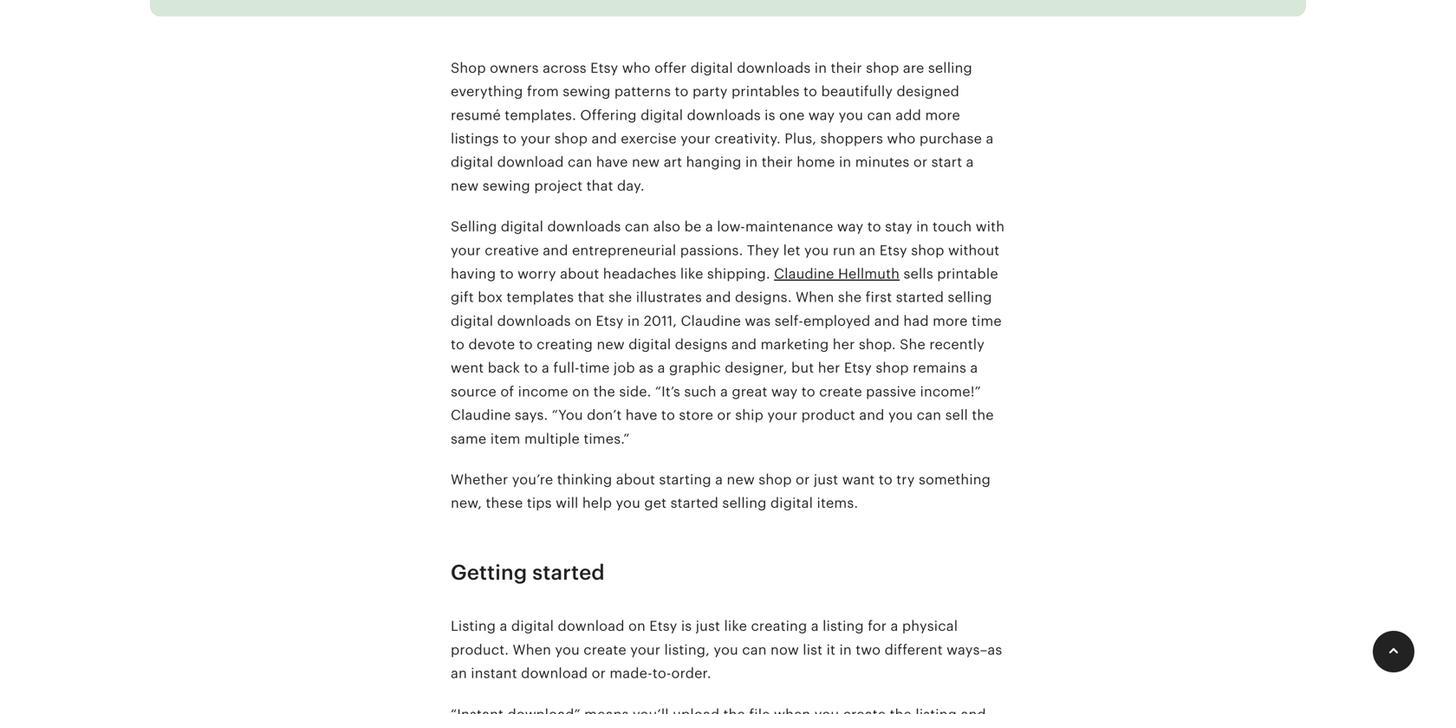 Task type: describe. For each thing, give the bounding box(es) containing it.
claudine hellmuth
[[774, 266, 900, 282]]

2 she from the left
[[838, 290, 862, 305]]

across
[[543, 60, 587, 76]]

item
[[491, 431, 521, 447]]

etsy inside selling digital downloads can also be a low-maintenance way to stay in touch with your creative and entrepreneurial passions. they let you run an etsy shop without having to worry about headaches like shipping.
[[880, 243, 908, 258]]

1 horizontal spatial claudine
[[681, 313, 741, 329]]

stay
[[885, 219, 913, 235]]

2 vertical spatial download
[[521, 666, 588, 682]]

full-
[[554, 360, 580, 376]]

without
[[949, 243, 1000, 258]]

different
[[885, 642, 943, 658]]

had
[[904, 313, 929, 329]]

project
[[534, 178, 583, 194]]

exercise
[[621, 131, 677, 147]]

is inside shop owners across etsy who offer digital downloads in their shop are selling everything from sewing patterns to party printables to beautifully designed resumé templates. offering digital downloads is one way you can add more listings to your shop and exercise your creativity. plus, shoppers who purchase a digital download can have new art hanging in their home in minutes or start a new sewing project that day.
[[765, 107, 776, 123]]

a right for
[[891, 619, 899, 634]]

a right start
[[966, 154, 974, 170]]

selling
[[451, 219, 497, 235]]

to inside the "whether you're thinking about starting a new shop or just want to try something new, these tips will help you get started selling digital items."
[[879, 472, 893, 488]]

getting
[[451, 561, 527, 585]]

"it's
[[655, 384, 681, 400]]

you inside the "whether you're thinking about starting a new shop or just want to try something new, these tips will help you get started selling digital items."
[[616, 496, 641, 511]]

it
[[827, 642, 836, 658]]

store
[[679, 408, 714, 423]]

creating inside listing a digital download on etsy is just like creating a listing for a physical product. when you create your listing, you can now list it in two different ways–as an instant download or made-to-order.
[[751, 619, 808, 634]]

designs.
[[735, 290, 792, 305]]

about inside selling digital downloads can also be a low-maintenance way to stay in touch with your creative and entrepreneurial passions. they let you run an etsy shop without having to worry about headaches like shipping.
[[560, 266, 599, 282]]

downloads down party
[[687, 107, 761, 123]]

these
[[486, 496, 523, 511]]

0 vertical spatial on
[[575, 313, 592, 329]]

a right as
[[658, 360, 666, 376]]

can up the project
[[568, 154, 593, 170]]

passive
[[866, 384, 917, 400]]

list
[[803, 642, 823, 658]]

downloads inside selling digital downloads can also be a low-maintenance way to stay in touch with your creative and entrepreneurial passions. they let you run an etsy shop without having to worry about headaches like shipping.
[[548, 219, 621, 235]]

more inside shop owners across etsy who offer digital downloads in their shop are selling everything from sewing patterns to party printables to beautifully designed resumé templates. offering digital downloads is one way you can add more listings to your shop and exercise your creativity. plus, shoppers who purchase a digital download can have new art hanging in their home in minutes or start a new sewing project that day.
[[926, 107, 961, 123]]

product
[[802, 408, 856, 423]]

just inside listing a digital download on etsy is just like creating a listing for a physical product. when you create your listing, you can now list it in two different ways–as an instant download or made-to-order.
[[696, 619, 721, 634]]

etsy inside listing a digital download on etsy is just like creating a listing for a physical product. when you create your listing, you can now list it in two different ways–as an instant download or made-to-order.
[[650, 619, 678, 634]]

digital inside listing a digital download on etsy is just like creating a listing for a physical product. when you create your listing, you can now list it in two different ways–as an instant download or made-to-order.
[[512, 619, 554, 634]]

digital inside selling digital downloads can also be a low-maintenance way to stay in touch with your creative and entrepreneurial passions. they let you run an etsy shop without having to worry about headaches like shipping.
[[501, 219, 544, 235]]

first
[[866, 290, 892, 305]]

side.
[[619, 384, 652, 400]]

now
[[771, 642, 799, 658]]

a left full-
[[542, 360, 550, 376]]

or inside the "whether you're thinking about starting a new shop or just want to try something new, these tips will help you get started selling digital items."
[[796, 472, 810, 488]]

to-
[[653, 666, 672, 682]]

to up one
[[804, 84, 818, 99]]

creative
[[485, 243, 539, 258]]

etsy up job
[[596, 313, 624, 329]]

purchase
[[920, 131, 982, 147]]

or inside shop owners across etsy who offer digital downloads in their shop are selling everything from sewing patterns to party printables to beautifully designed resumé templates. offering digital downloads is one way you can add more listings to your shop and exercise your creativity. plus, shoppers who purchase a digital download can have new art hanging in their home in minutes or start a new sewing project that day.
[[914, 154, 928, 170]]

listing a digital download on etsy is just like creating a listing for a physical product. when you create your listing, you can now list it in two different ways–as an instant download or made-to-order.
[[451, 619, 1003, 682]]

self-
[[775, 313, 804, 329]]

for
[[868, 619, 887, 634]]

you inside shop owners across etsy who offer digital downloads in their shop are selling everything from sewing patterns to party printables to beautifully designed resumé templates. offering digital downloads is one way you can add more listings to your shop and exercise your creativity. plus, shoppers who purchase a digital download can have new art hanging in their home in minutes or start a new sewing project that day.
[[839, 107, 864, 123]]

listing
[[823, 619, 864, 634]]

designed
[[897, 84, 960, 99]]

have inside sells printable gift box templates that she illustrates and designs. when she first started selling digital downloads on etsy in 2011, claudine was self-employed and had more time to devote to creating new digital designs and marketing her shop. she recently went back to a full-time job as a graphic designer, but her etsy shop remains a source of income on the side. "it's such a great way to create passive income!" claudine says. "you don't have to store or ship your product and you can sell the same item multiple times."
[[626, 408, 658, 423]]

something
[[919, 472, 991, 488]]

0 horizontal spatial their
[[762, 154, 793, 170]]

ways–as
[[947, 642, 1003, 658]]

digital down gift on the left
[[451, 313, 494, 329]]

in inside listing a digital download on etsy is just like creating a listing for a physical product. when you create your listing, you can now list it in two different ways–as an instant download or made-to-order.
[[840, 642, 852, 658]]

shop inside the "whether you're thinking about starting a new shop or just want to try something new, these tips will help you get started selling digital items."
[[759, 472, 792, 488]]

graphic
[[669, 360, 721, 376]]

a down recently
[[971, 360, 978, 376]]

in up beautifully
[[815, 60, 827, 76]]

plus,
[[785, 131, 817, 147]]

selling inside the "whether you're thinking about starting a new shop or just want to try something new, these tips will help you get started selling digital items."
[[723, 496, 767, 511]]

designer,
[[725, 360, 788, 376]]

be
[[685, 219, 702, 235]]

etsy down shop.
[[844, 360, 872, 376]]

templates.
[[505, 107, 577, 123]]

a right such
[[721, 384, 728, 400]]

your up "hanging"
[[681, 131, 711, 147]]

great
[[732, 384, 768, 400]]

and down passive
[[859, 408, 885, 423]]

product.
[[451, 642, 509, 658]]

0 vertical spatial sewing
[[563, 84, 611, 99]]

0 vertical spatial claudine
[[774, 266, 835, 282]]

way inside shop owners across etsy who offer digital downloads in their shop are selling everything from sewing patterns to party printables to beautifully designed resumé templates. offering digital downloads is one way you can add more listings to your shop and exercise your creativity. plus, shoppers who purchase a digital download can have new art hanging in their home in minutes or start a new sewing project that day.
[[809, 107, 835, 123]]

digital up as
[[629, 337, 671, 353]]

0 vertical spatial who
[[622, 60, 651, 76]]

shop.
[[859, 337, 896, 353]]

instant
[[471, 666, 517, 682]]

0 vertical spatial their
[[831, 60, 862, 76]]

a up list on the right bottom of page
[[811, 619, 819, 634]]

0 vertical spatial her
[[833, 337, 855, 353]]

whether you're thinking about starting a new shop or just want to try something new, these tips will help you get started selling digital items.
[[451, 472, 991, 511]]

an inside listing a digital download on etsy is just like creating a listing for a physical product. when you create your listing, you can now list it in two different ways–as an instant download or made-to-order.
[[451, 666, 467, 682]]

says.
[[515, 408, 548, 423]]

made-
[[610, 666, 653, 682]]

home
[[797, 154, 836, 170]]

try
[[897, 472, 915, 488]]

a right the purchase
[[986, 131, 994, 147]]

to down "it's
[[662, 408, 675, 423]]

getting started
[[451, 561, 605, 585]]

2011,
[[644, 313, 677, 329]]

digital down listings
[[451, 154, 494, 170]]

to right listings
[[503, 131, 517, 147]]

shop inside selling digital downloads can also be a low-maintenance way to stay in touch with your creative and entrepreneurial passions. they let you run an etsy shop without having to worry about headaches like shipping.
[[911, 243, 945, 258]]

two
[[856, 642, 881, 658]]

1 vertical spatial her
[[818, 360, 841, 376]]

one
[[780, 107, 805, 123]]

add
[[896, 107, 922, 123]]

2 vertical spatial started
[[533, 561, 605, 585]]

just inside the "whether you're thinking about starting a new shop or just want to try something new, these tips will help you get started selling digital items."
[[814, 472, 839, 488]]

digital up exercise
[[641, 107, 683, 123]]

listings
[[451, 131, 499, 147]]

1 vertical spatial on
[[572, 384, 590, 400]]

in inside selling digital downloads can also be a low-maintenance way to stay in touch with your creative and entrepreneurial passions. they let you run an etsy shop without having to worry about headaches like shipping.
[[917, 219, 929, 235]]

art
[[664, 154, 683, 170]]

sell
[[946, 408, 968, 423]]

shop inside sells printable gift box templates that she illustrates and designs. when she first started selling digital downloads on etsy in 2011, claudine was self-employed and had more time to devote to creating new digital designs and marketing her shop. she recently went back to a full-time job as a graphic designer, but her etsy shop remains a source of income on the side. "it's such a great way to create passive income!" claudine says. "you don't have to store or ship your product and you can sell the same item multiple times."
[[876, 360, 909, 376]]

and inside selling digital downloads can also be a low-maintenance way to stay in touch with your creative and entrepreneurial passions. they let you run an etsy shop without having to worry about headaches like shipping.
[[543, 243, 568, 258]]

multiple
[[525, 431, 580, 447]]

times."
[[584, 431, 630, 447]]

to up the back on the left of the page
[[519, 337, 533, 353]]

employed
[[804, 313, 871, 329]]

that inside sells printable gift box templates that she illustrates and designs. when she first started selling digital downloads on etsy in 2011, claudine was self-employed and had more time to devote to creating new digital designs and marketing her shop. she recently went back to a full-time job as a graphic designer, but her etsy shop remains a source of income on the side. "it's such a great way to create passive income!" claudine says. "you don't have to store or ship your product and you can sell the same item multiple times."
[[578, 290, 605, 305]]

to left "stay"
[[868, 219, 882, 235]]

whether
[[451, 472, 508, 488]]

they
[[747, 243, 780, 258]]

starting
[[659, 472, 712, 488]]

job
[[614, 360, 635, 376]]

1 horizontal spatial who
[[887, 131, 916, 147]]

sells printable gift box templates that she illustrates and designs. when she first started selling digital downloads on etsy in 2011, claudine was self-employed and had more time to devote to creating new digital designs and marketing her shop. she recently went back to a full-time job as a graphic designer, but her etsy shop remains a source of income on the side. "it's such a great way to create passive income!" claudine says. "you don't have to store or ship your product and you can sell the same item multiple times."
[[451, 266, 1002, 447]]

selling inside sells printable gift box templates that she illustrates and designs. when she first started selling digital downloads on etsy in 2011, claudine was self-employed and had more time to devote to creating new digital designs and marketing her shop. she recently went back to a full-time job as a graphic designer, but her etsy shop remains a source of income on the side. "it's such a great way to create passive income!" claudine says. "you don't have to store or ship your product and you can sell the same item multiple times."
[[948, 290, 992, 305]]

you inside selling digital downloads can also be a low-maintenance way to stay in touch with your creative and entrepreneurial passions. they let you run an etsy shop without having to worry about headaches like shipping.
[[805, 243, 829, 258]]

don't
[[587, 408, 622, 423]]

hanging
[[686, 154, 742, 170]]

a right the 'listing'
[[500, 619, 508, 634]]

can left "add"
[[868, 107, 892, 123]]

selling inside shop owners across etsy who offer digital downloads in their shop are selling everything from sewing patterns to party printables to beautifully designed resumé templates. offering digital downloads is one way you can add more listings to your shop and exercise your creativity. plus, shoppers who purchase a digital download can have new art hanging in their home in minutes or start a new sewing project that day.
[[928, 60, 973, 76]]

about inside the "whether you're thinking about starting a new shop or just want to try something new, these tips will help you get started selling digital items."
[[616, 472, 656, 488]]

also
[[654, 219, 681, 235]]

downloads up printables
[[737, 60, 811, 76]]

shop owners across etsy who offer digital downloads in their shop are selling everything from sewing patterns to party printables to beautifully designed resumé templates. offering digital downloads is one way you can add more listings to your shop and exercise your creativity. plus, shoppers who purchase a digital download can have new art hanging in their home in minutes or start a new sewing project that day.
[[451, 60, 994, 194]]

digital inside the "whether you're thinking about starting a new shop or just want to try something new, these tips will help you get started selling digital items."
[[771, 496, 813, 511]]

offering
[[580, 107, 637, 123]]

started inside sells printable gift box templates that she illustrates and designs. when she first started selling digital downloads on etsy in 2011, claudine was self-employed and had more time to devote to creating new digital designs and marketing her shop. she recently went back to a full-time job as a graphic designer, but her etsy shop remains a source of income on the side. "it's such a great way to create passive income!" claudine says. "you don't have to store or ship your product and you can sell the same item multiple times."
[[896, 290, 944, 305]]

gift
[[451, 290, 474, 305]]

illustrates
[[636, 290, 702, 305]]

let
[[784, 243, 801, 258]]

shop
[[451, 60, 486, 76]]



Task type: vqa. For each thing, say whether or not it's contained in the screenshot.
the printables
yes



Task type: locate. For each thing, give the bounding box(es) containing it.
1 vertical spatial create
[[584, 642, 627, 658]]

way inside selling digital downloads can also be a low-maintenance way to stay in touch with your creative and entrepreneurial passions. they let you run an etsy shop without having to worry about headaches like shipping.
[[837, 219, 864, 235]]

claudine hellmuth link
[[774, 266, 900, 282]]

went
[[451, 360, 484, 376]]

when inside sells printable gift box templates that she illustrates and designs. when she first started selling digital downloads on etsy in 2011, claudine was self-employed and had more time to devote to creating new digital designs and marketing her shop. she recently went back to a full-time job as a graphic designer, but her etsy shop remains a source of income on the side. "it's such a great way to create passive income!" claudine says. "you don't have to store or ship your product and you can sell the same item multiple times."
[[796, 290, 835, 305]]

offer
[[655, 60, 687, 76]]

shop down ship at the right of the page
[[759, 472, 792, 488]]

in down the creativity.
[[746, 154, 758, 170]]

she
[[609, 290, 632, 305], [838, 290, 862, 305]]

new,
[[451, 496, 482, 511]]

0 horizontal spatial sewing
[[483, 178, 531, 194]]

listing
[[451, 619, 496, 634]]

0 vertical spatial create
[[820, 384, 863, 400]]

can inside listing a digital download on etsy is just like creating a listing for a physical product. when you create your listing, you can now list it in two different ways–as an instant download or made-to-order.
[[742, 642, 767, 658]]

same
[[451, 431, 487, 447]]

1 horizontal spatial about
[[616, 472, 656, 488]]

sewing left the project
[[483, 178, 531, 194]]

1 vertical spatial more
[[933, 313, 968, 329]]

resumé
[[451, 107, 501, 123]]

download right instant
[[521, 666, 588, 682]]

your right ship at the right of the page
[[768, 408, 798, 423]]

1 horizontal spatial an
[[860, 243, 876, 258]]

0 horizontal spatial claudine
[[451, 408, 511, 423]]

listing,
[[665, 642, 710, 658]]

1 horizontal spatial creating
[[751, 619, 808, 634]]

can inside sells printable gift box templates that she illustrates and designs. when she first started selling digital downloads on etsy in 2011, claudine was self-employed and had more time to devote to creating new digital designs and marketing her shop. she recently went back to a full-time job as a graphic designer, but her etsy shop remains a source of income on the side. "it's such a great way to create passive income!" claudine says. "you don't have to store or ship your product and you can sell the same item multiple times."
[[917, 408, 942, 423]]

she down headaches
[[609, 290, 632, 305]]

worry
[[518, 266, 556, 282]]

income!"
[[920, 384, 981, 400]]

way
[[809, 107, 835, 123], [837, 219, 864, 235], [772, 384, 798, 400]]

their down plus,
[[762, 154, 793, 170]]

an
[[860, 243, 876, 258], [451, 666, 467, 682]]

1 vertical spatial the
[[972, 408, 994, 423]]

just up listing,
[[696, 619, 721, 634]]

1 horizontal spatial the
[[972, 408, 994, 423]]

printables
[[732, 84, 800, 99]]

create up product
[[820, 384, 863, 400]]

such
[[684, 384, 717, 400]]

start
[[932, 154, 963, 170]]

download up the project
[[497, 154, 564, 170]]

new inside sells printable gift box templates that she illustrates and designs. when she first started selling digital downloads on etsy in 2011, claudine was self-employed and had more time to devote to creating new digital designs and marketing her shop. she recently went back to a full-time job as a graphic designer, but her etsy shop remains a source of income on the side. "it's such a great way to create passive income!" claudine says. "you don't have to store or ship your product and you can sell the same item multiple times."
[[597, 337, 625, 353]]

the up the "don't"
[[594, 384, 616, 400]]

she
[[900, 337, 926, 353]]

creating up full-
[[537, 337, 593, 353]]

etsy down "stay"
[[880, 243, 908, 258]]

printable
[[938, 266, 999, 282]]

1 horizontal spatial sewing
[[563, 84, 611, 99]]

like inside listing a digital download on etsy is just like creating a listing for a physical product. when you create your listing, you can now list it in two different ways–as an instant download or made-to-order.
[[724, 619, 747, 634]]

1 horizontal spatial is
[[765, 107, 776, 123]]

when down claudine hellmuth
[[796, 290, 835, 305]]

started down starting
[[671, 496, 719, 511]]

their up beautifully
[[831, 60, 862, 76]]

0 horizontal spatial create
[[584, 642, 627, 658]]

in inside sells printable gift box templates that she illustrates and designs. when she first started selling digital downloads on etsy in 2011, claudine was self-employed and had more time to devote to creating new digital designs and marketing her shop. she recently went back to a full-time job as a graphic designer, but her etsy shop remains a source of income on the side. "it's such a great way to create passive income!" claudine says. "you don't have to store or ship your product and you can sell the same item multiple times."
[[628, 313, 640, 329]]

ship
[[735, 408, 764, 423]]

1 vertical spatial way
[[837, 219, 864, 235]]

patterns
[[615, 84, 671, 99]]

to down creative
[[500, 266, 514, 282]]

party
[[693, 84, 728, 99]]

1 horizontal spatial their
[[831, 60, 862, 76]]

when
[[796, 290, 835, 305], [513, 642, 551, 658]]

downloads down the templates
[[497, 313, 571, 329]]

1 vertical spatial selling
[[948, 290, 992, 305]]

source
[[451, 384, 497, 400]]

day.
[[617, 178, 645, 194]]

she up "employed"
[[838, 290, 862, 305]]

an inside selling digital downloads can also be a low-maintenance way to stay in touch with your creative and entrepreneurial passions. they let you run an etsy shop without having to worry about headaches like shipping.
[[860, 243, 876, 258]]

0 horizontal spatial like
[[681, 266, 704, 282]]

way up run
[[837, 219, 864, 235]]

and inside shop owners across etsy who offer digital downloads in their shop are selling everything from sewing patterns to party printables to beautifully designed resumé templates. offering digital downloads is one way you can add more listings to your shop and exercise your creativity. plus, shoppers who purchase a digital download can have new art hanging in their home in minutes or start a new sewing project that day.
[[592, 131, 617, 147]]

0 vertical spatial creating
[[537, 337, 593, 353]]

way right one
[[809, 107, 835, 123]]

about right worry
[[560, 266, 599, 282]]

new inside the "whether you're thinking about starting a new shop or just want to try something new, these tips will help you get started selling digital items."
[[727, 472, 755, 488]]

like inside selling digital downloads can also be a low-maintenance way to stay in touch with your creative and entrepreneurial passions. they let you run an etsy shop without having to worry about headaches like shipping.
[[681, 266, 704, 282]]

shop down templates. in the left of the page
[[555, 131, 588, 147]]

entrepreneurial
[[572, 243, 677, 258]]

can inside selling digital downloads can also be a low-maintenance way to stay in touch with your creative and entrepreneurial passions. they let you run an etsy shop without having to worry about headaches like shipping.
[[625, 219, 650, 235]]

as
[[639, 360, 654, 376]]

a right starting
[[715, 472, 723, 488]]

0 horizontal spatial started
[[533, 561, 605, 585]]

sewing up offering
[[563, 84, 611, 99]]

the right sell on the bottom right of page
[[972, 408, 994, 423]]

claudine up the designs
[[681, 313, 741, 329]]

a inside selling digital downloads can also be a low-maintenance way to stay in touch with your creative and entrepreneurial passions. they let you run an etsy shop without having to worry about headaches like shipping.
[[706, 219, 713, 235]]

create inside listing a digital download on etsy is just like creating a listing for a physical product. when you create your listing, you can now list it in two different ways–as an instant download or made-to-order.
[[584, 642, 627, 658]]

can left now
[[742, 642, 767, 658]]

1 vertical spatial time
[[580, 360, 610, 376]]

1 vertical spatial who
[[887, 131, 916, 147]]

2 vertical spatial on
[[629, 619, 646, 634]]

1 vertical spatial started
[[671, 496, 719, 511]]

beautifully
[[822, 84, 893, 99]]

have down side.
[[626, 408, 658, 423]]

and
[[592, 131, 617, 147], [543, 243, 568, 258], [706, 290, 731, 305], [875, 313, 900, 329], [732, 337, 757, 353], [859, 408, 885, 423]]

more up the purchase
[[926, 107, 961, 123]]

a inside the "whether you're thinking about starting a new shop or just want to try something new, these tips will help you get started selling digital items."
[[715, 472, 723, 488]]

1 horizontal spatial when
[[796, 290, 835, 305]]

their
[[831, 60, 862, 76], [762, 154, 793, 170]]

a right be
[[706, 219, 713, 235]]

0 vertical spatial like
[[681, 266, 704, 282]]

touch
[[933, 219, 972, 235]]

digital up party
[[691, 60, 733, 76]]

etsy up listing,
[[650, 619, 678, 634]]

1 horizontal spatial just
[[814, 472, 839, 488]]

1 horizontal spatial way
[[809, 107, 835, 123]]

digital down getting started
[[512, 619, 554, 634]]

low-
[[717, 219, 746, 235]]

can up the "entrepreneurial"
[[625, 219, 650, 235]]

2 horizontal spatial started
[[896, 290, 944, 305]]

and down shipping.
[[706, 290, 731, 305]]

1 horizontal spatial time
[[972, 313, 1002, 329]]

0 vertical spatial way
[[809, 107, 835, 123]]

or left want
[[796, 472, 810, 488]]

1 vertical spatial is
[[681, 619, 692, 634]]

or inside listing a digital download on etsy is just like creating a listing for a physical product. when you create your listing, you can now list it in two different ways–as an instant download or made-to-order.
[[592, 666, 606, 682]]

1 vertical spatial just
[[696, 619, 721, 634]]

0 vertical spatial just
[[814, 472, 839, 488]]

1 vertical spatial when
[[513, 642, 551, 658]]

1 vertical spatial like
[[724, 619, 747, 634]]

0 horizontal spatial when
[[513, 642, 551, 658]]

new
[[632, 154, 660, 170], [451, 178, 479, 194], [597, 337, 625, 353], [727, 472, 755, 488]]

0 vertical spatial that
[[587, 178, 614, 194]]

0 vertical spatial the
[[594, 384, 616, 400]]

will
[[556, 496, 579, 511]]

0 horizontal spatial the
[[594, 384, 616, 400]]

who down "add"
[[887, 131, 916, 147]]

1 vertical spatial creating
[[751, 619, 808, 634]]

create
[[820, 384, 863, 400], [584, 642, 627, 658]]

digital up creative
[[501, 219, 544, 235]]

0 horizontal spatial way
[[772, 384, 798, 400]]

more inside sells printable gift box templates that she illustrates and designs. when she first started selling digital downloads on etsy in 2011, claudine was self-employed and had more time to devote to creating new digital designs and marketing her shop. she recently went back to a full-time job as a graphic designer, but her etsy shop remains a source of income on the side. "it's such a great way to create passive income!" claudine says. "you don't have to store or ship your product and you can sell the same item multiple times."
[[933, 313, 968, 329]]

create inside sells printable gift box templates that she illustrates and designs. when she first started selling digital downloads on etsy in 2011, claudine was self-employed and had more time to devote to creating new digital designs and marketing her shop. she recently went back to a full-time job as a graphic designer, but her etsy shop remains a source of income on the side. "it's such a great way to create passive income!" claudine says. "you don't have to store or ship your product and you can sell the same item multiple times."
[[820, 384, 863, 400]]

marketing
[[761, 337, 829, 353]]

selling digital downloads can also be a low-maintenance way to stay in touch with your creative and entrepreneurial passions. they let you run an etsy shop without having to worry about headaches like shipping.
[[451, 219, 1005, 282]]

in right "stay"
[[917, 219, 929, 235]]

your inside selling digital downloads can also be a low-maintenance way to stay in touch with your creative and entrepreneurial passions. they let you run an etsy shop without having to worry about headaches like shipping.
[[451, 243, 481, 258]]

0 horizontal spatial an
[[451, 666, 467, 682]]

remains
[[913, 360, 967, 376]]

is inside listing a digital download on etsy is just like creating a listing for a physical product. when you create your listing, you can now list it in two different ways–as an instant download or made-to-order.
[[681, 619, 692, 634]]

1 she from the left
[[609, 290, 632, 305]]

shop up passive
[[876, 360, 909, 376]]

that inside shop owners across etsy who offer digital downloads in their shop are selling everything from sewing patterns to party printables to beautifully designed resumé templates. offering digital downloads is one way you can add more listings to your shop and exercise your creativity. plus, shoppers who purchase a digital download can have new art hanging in their home in minutes or start a new sewing project that day.
[[587, 178, 614, 194]]

1 horizontal spatial create
[[820, 384, 863, 400]]

0 vertical spatial have
[[596, 154, 628, 170]]

who up patterns
[[622, 60, 651, 76]]

way inside sells printable gift box templates that she illustrates and designs. when she first started selling digital downloads on etsy in 2011, claudine was self-employed and had more time to devote to creating new digital designs and marketing her shop. she recently went back to a full-time job as a graphic designer, but her etsy shop remains a source of income on the side. "it's such a great way to create passive income!" claudine says. "you don't have to store or ship your product and you can sell the same item multiple times."
[[772, 384, 798, 400]]

0 horizontal spatial time
[[580, 360, 610, 376]]

to down the offer
[[675, 84, 689, 99]]

have inside shop owners across etsy who offer digital downloads in their shop are selling everything from sewing patterns to party printables to beautifully designed resumé templates. offering digital downloads is one way you can add more listings to your shop and exercise your creativity. plus, shoppers who purchase a digital download can have new art hanging in their home in minutes or start a new sewing project that day.
[[596, 154, 628, 170]]

more up recently
[[933, 313, 968, 329]]

templates
[[507, 290, 574, 305]]

shop up sells
[[911, 243, 945, 258]]

you inside sells printable gift box templates that she illustrates and designs. when she first started selling digital downloads on etsy in 2011, claudine was self-employed and had more time to devote to creating new digital designs and marketing her shop. she recently went back to a full-time job as a graphic designer, but her etsy shop remains a source of income on the side. "it's such a great way to create passive income!" claudine says. "you don't have to store or ship your product and you can sell the same item multiple times."
[[889, 408, 913, 423]]

in down shoppers at the right of page
[[839, 154, 852, 170]]

in left 2011,
[[628, 313, 640, 329]]

new up job
[[597, 337, 625, 353]]

when inside listing a digital download on etsy is just like creating a listing for a physical product. when you create your listing, you can now list it in two different ways–as an instant download or made-to-order.
[[513, 642, 551, 658]]

1 vertical spatial download
[[558, 619, 625, 634]]

creating
[[537, 337, 593, 353], [751, 619, 808, 634]]

selling
[[928, 60, 973, 76], [948, 290, 992, 305], [723, 496, 767, 511]]

to
[[675, 84, 689, 99], [804, 84, 818, 99], [503, 131, 517, 147], [868, 219, 882, 235], [500, 266, 514, 282], [451, 337, 465, 353], [519, 337, 533, 353], [524, 360, 538, 376], [802, 384, 816, 400], [662, 408, 675, 423], [879, 472, 893, 488]]

items.
[[817, 496, 859, 511]]

download
[[497, 154, 564, 170], [558, 619, 625, 634], [521, 666, 588, 682]]

0 vertical spatial more
[[926, 107, 961, 123]]

claudine down source
[[451, 408, 511, 423]]

or inside sells printable gift box templates that she illustrates and designs. when she first started selling digital downloads on etsy in 2011, claudine was self-employed and had more time to devote to creating new digital designs and marketing her shop. she recently went back to a full-time job as a graphic designer, but her etsy shop remains a source of income on the side. "it's such a great way to create passive income!" claudine says. "you don't have to store or ship your product and you can sell the same item multiple times."
[[717, 408, 732, 423]]

new up selling
[[451, 178, 479, 194]]

on up "you
[[572, 384, 590, 400]]

and up worry
[[543, 243, 568, 258]]

2 horizontal spatial claudine
[[774, 266, 835, 282]]

etsy inside shop owners across etsy who offer digital downloads in their shop are selling everything from sewing patterns to party printables to beautifully designed resumé templates. offering digital downloads is one way you can add more listings to your shop and exercise your creativity. plus, shoppers who purchase a digital download can have new art hanging in their home in minutes or start a new sewing project that day.
[[591, 60, 618, 76]]

1 vertical spatial their
[[762, 154, 793, 170]]

new right starting
[[727, 472, 755, 488]]

your up the made-
[[631, 642, 661, 658]]

to down but
[[802, 384, 816, 400]]

you
[[839, 107, 864, 123], [805, 243, 829, 258], [889, 408, 913, 423], [616, 496, 641, 511], [555, 642, 580, 658], [714, 642, 739, 658]]

recently
[[930, 337, 985, 353]]

your
[[521, 131, 551, 147], [681, 131, 711, 147], [451, 243, 481, 258], [768, 408, 798, 423], [631, 642, 661, 658]]

2 vertical spatial claudine
[[451, 408, 511, 423]]

1 vertical spatial sewing
[[483, 178, 531, 194]]

box
[[478, 290, 503, 305]]

0 horizontal spatial just
[[696, 619, 721, 634]]

her right but
[[818, 360, 841, 376]]

owners
[[490, 60, 539, 76]]

claudine down the let at the right top of page
[[774, 266, 835, 282]]

can left sell on the bottom right of page
[[917, 408, 942, 423]]

0 horizontal spatial creating
[[537, 337, 593, 353]]

0 vertical spatial an
[[860, 243, 876, 258]]

your inside listing a digital download on etsy is just like creating a listing for a physical product. when you create your listing, you can now list it in two different ways–as an instant download or made-to-order.
[[631, 642, 661, 658]]

an down the product.
[[451, 666, 467, 682]]

want
[[842, 472, 875, 488]]

time left job
[[580, 360, 610, 376]]

your down templates. in the left of the page
[[521, 131, 551, 147]]

and up 'designer,'
[[732, 337, 757, 353]]

0 vertical spatial time
[[972, 313, 1002, 329]]

1 horizontal spatial she
[[838, 290, 862, 305]]

0 horizontal spatial who
[[622, 60, 651, 76]]

physical
[[903, 619, 958, 634]]

downloads up the "entrepreneurial"
[[548, 219, 621, 235]]

download inside shop owners across etsy who offer digital downloads in their shop are selling everything from sewing patterns to party printables to beautifully designed resumé templates. offering digital downloads is one way you can add more listings to your shop and exercise your creativity. plus, shoppers who purchase a digital download can have new art hanging in their home in minutes or start a new sewing project that day.
[[497, 154, 564, 170]]

your inside sells printable gift box templates that she illustrates and designs. when she first started selling digital downloads on etsy in 2011, claudine was self-employed and had more time to devote to creating new digital designs and marketing her shop. she recently went back to a full-time job as a graphic designer, but her etsy shop remains a source of income on the side. "it's such a great way to create passive income!" claudine says. "you don't have to store or ship your product and you can sell the same item multiple times."
[[768, 408, 798, 423]]

0 vertical spatial about
[[560, 266, 599, 282]]

0 horizontal spatial about
[[560, 266, 599, 282]]

about
[[560, 266, 599, 282], [616, 472, 656, 488]]

started down sells
[[896, 290, 944, 305]]

0 vertical spatial download
[[497, 154, 564, 170]]

create up the made-
[[584, 642, 627, 658]]

a
[[986, 131, 994, 147], [966, 154, 974, 170], [706, 219, 713, 235], [542, 360, 550, 376], [658, 360, 666, 376], [971, 360, 978, 376], [721, 384, 728, 400], [715, 472, 723, 488], [500, 619, 508, 634], [811, 619, 819, 634], [891, 619, 899, 634]]

started down will at the bottom left
[[533, 561, 605, 585]]

digital
[[691, 60, 733, 76], [641, 107, 683, 123], [451, 154, 494, 170], [501, 219, 544, 235], [451, 313, 494, 329], [629, 337, 671, 353], [771, 496, 813, 511], [512, 619, 554, 634]]

digital left items. on the right of the page
[[771, 496, 813, 511]]

etsy right the across
[[591, 60, 618, 76]]

2 vertical spatial selling
[[723, 496, 767, 511]]

1 vertical spatial about
[[616, 472, 656, 488]]

to up went
[[451, 337, 465, 353]]

shop
[[866, 60, 900, 76], [555, 131, 588, 147], [911, 243, 945, 258], [876, 360, 909, 376], [759, 472, 792, 488]]

0 vertical spatial started
[[896, 290, 944, 305]]

that left "day."
[[587, 178, 614, 194]]

your up having
[[451, 243, 481, 258]]

etsy
[[591, 60, 618, 76], [880, 243, 908, 258], [596, 313, 624, 329], [844, 360, 872, 376], [650, 619, 678, 634]]

to up income
[[524, 360, 538, 376]]

and down first
[[875, 313, 900, 329]]

back
[[488, 360, 520, 376]]

creating inside sells printable gift box templates that she illustrates and designs. when she first started selling digital downloads on etsy in 2011, claudine was self-employed and had more time to devote to creating new digital designs and marketing her shop. she recently went back to a full-time job as a graphic designer, but her etsy shop remains a source of income on the side. "it's such a great way to create passive income!" claudine says. "you don't have to store or ship your product and you can sell the same item multiple times."
[[537, 337, 593, 353]]

1 horizontal spatial started
[[671, 496, 719, 511]]

1 vertical spatial an
[[451, 666, 467, 682]]

that right the templates
[[578, 290, 605, 305]]

help
[[583, 496, 612, 511]]

0 horizontal spatial she
[[609, 290, 632, 305]]

2 horizontal spatial way
[[837, 219, 864, 235]]

minutes
[[856, 154, 910, 170]]

claudine
[[774, 266, 835, 282], [681, 313, 741, 329], [451, 408, 511, 423]]

get
[[645, 496, 667, 511]]

or
[[914, 154, 928, 170], [717, 408, 732, 423], [796, 472, 810, 488], [592, 666, 606, 682]]

2 vertical spatial way
[[772, 384, 798, 400]]

is left one
[[765, 107, 776, 123]]

who
[[622, 60, 651, 76], [887, 131, 916, 147]]

with
[[976, 219, 1005, 235]]

time
[[972, 313, 1002, 329], [580, 360, 610, 376]]

like
[[681, 266, 704, 282], [724, 619, 747, 634]]

started inside the "whether you're thinking about starting a new shop or just want to try something new, these tips will help you get started selling digital items."
[[671, 496, 719, 511]]

1 vertical spatial have
[[626, 408, 658, 423]]

shop left are
[[866, 60, 900, 76]]

an right run
[[860, 243, 876, 258]]

0 horizontal spatial is
[[681, 619, 692, 634]]

downloads inside sells printable gift box templates that she illustrates and designs. when she first started selling digital downloads on etsy in 2011, claudine was self-employed and had more time to devote to creating new digital designs and marketing her shop. she recently went back to a full-time job as a graphic designer, but her etsy shop remains a source of income on the side. "it's such a great way to create passive income!" claudine says. "you don't have to store or ship your product and you can sell the same item multiple times."
[[497, 313, 571, 329]]

creating up now
[[751, 619, 808, 634]]

on inside listing a digital download on etsy is just like creating a listing for a physical product. when you create your listing, you can now list it in two different ways–as an instant download or made-to-order.
[[629, 619, 646, 634]]

0 vertical spatial when
[[796, 290, 835, 305]]

0 vertical spatial is
[[765, 107, 776, 123]]

1 vertical spatial that
[[578, 290, 605, 305]]

is
[[765, 107, 776, 123], [681, 619, 692, 634]]

on up the made-
[[629, 619, 646, 634]]

when up instant
[[513, 642, 551, 658]]

hellmuth
[[838, 266, 900, 282]]

1 horizontal spatial like
[[724, 619, 747, 634]]

0 vertical spatial selling
[[928, 60, 973, 76]]

about up get
[[616, 472, 656, 488]]

everything
[[451, 84, 523, 99]]

1 vertical spatial claudine
[[681, 313, 741, 329]]

sells
[[904, 266, 934, 282]]

or left start
[[914, 154, 928, 170]]

new down exercise
[[632, 154, 660, 170]]



